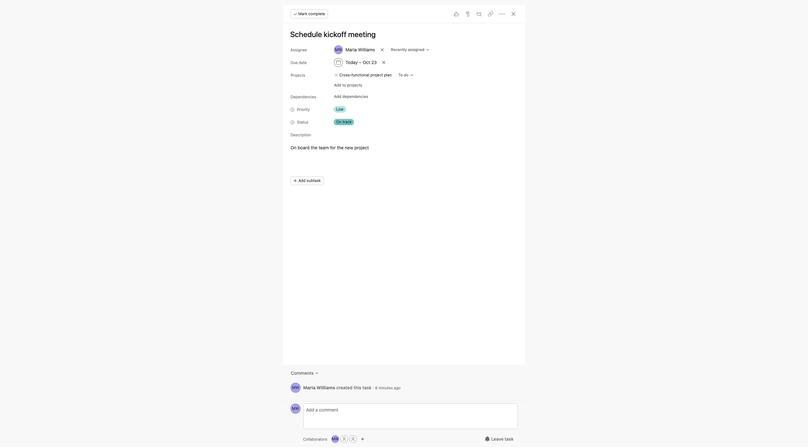 Task type: locate. For each thing, give the bounding box(es) containing it.
2 vertical spatial mw
[[332, 437, 339, 442]]

clear due date image
[[382, 61, 386, 64]]

projects
[[347, 83, 362, 88]]

comments
[[291, 371, 314, 376]]

dependencies
[[342, 94, 368, 99]]

main content containing maria williams
[[283, 23, 525, 401]]

add inside button
[[334, 83, 341, 88]]

this
[[354, 385, 361, 391]]

collapse task pane image
[[511, 11, 516, 17]]

1 horizontal spatial williams
[[358, 47, 375, 52]]

williams
[[358, 47, 375, 52], [317, 385, 335, 391]]

1 vertical spatial add
[[334, 94, 341, 99]]

0 vertical spatial add
[[334, 83, 341, 88]]

collaborators
[[303, 438, 327, 442]]

add inside button
[[298, 178, 306, 183]]

0 vertical spatial mw button
[[290, 383, 301, 394]]

1 horizontal spatial maria
[[345, 47, 357, 52]]

add
[[334, 83, 341, 88], [334, 94, 341, 99], [298, 178, 306, 183]]

minutes
[[379, 386, 393, 391]]

1 horizontal spatial on
[[336, 120, 341, 125]]

the left 'team'
[[311, 145, 317, 151]]

maria inside dropdown button
[[345, 47, 357, 52]]

cross-functional project plan link
[[332, 72, 394, 78]]

on
[[336, 120, 341, 125], [290, 145, 296, 151]]

copy task link image
[[488, 11, 493, 17]]

0 horizontal spatial williams
[[317, 385, 335, 391]]

mark complete
[[298, 11, 325, 16]]

project left plan
[[370, 73, 383, 77]]

add left subtask
[[298, 178, 306, 183]]

–
[[359, 60, 361, 65]]

status
[[297, 120, 308, 125]]

task left ·
[[362, 385, 371, 391]]

0 horizontal spatial task
[[362, 385, 371, 391]]

maria
[[345, 47, 357, 52], [303, 385, 315, 391]]

add subtask image
[[477, 11, 482, 17]]

do
[[404, 73, 408, 77]]

on left 'track'
[[336, 120, 341, 125]]

mark complete button
[[290, 10, 328, 18]]

add or remove collaborators image
[[361, 438, 365, 442]]

task
[[362, 385, 371, 391], [505, 437, 514, 442]]

to
[[342, 83, 346, 88]]

recently
[[391, 47, 407, 52]]

description
[[290, 133, 311, 138]]

add up 'low'
[[334, 94, 341, 99]]

add dependencies button
[[331, 92, 371, 101]]

subtask
[[307, 178, 321, 183]]

1 the from the left
[[311, 145, 317, 151]]

add dependencies
[[334, 94, 368, 99]]

williams inside dropdown button
[[358, 47, 375, 52]]

williams left created
[[317, 385, 335, 391]]

add left to
[[334, 83, 341, 88]]

mw
[[292, 386, 299, 391], [292, 407, 299, 412], [332, 437, 339, 442]]

1 vertical spatial williams
[[317, 385, 335, 391]]

low
[[336, 107, 343, 112]]

mw inside main content
[[292, 386, 299, 391]]

the right for
[[337, 145, 344, 151]]

more actions for this task image
[[499, 11, 505, 17]]

add to projects
[[334, 83, 362, 88]]

due date
[[290, 60, 307, 65]]

add for add to projects
[[334, 83, 341, 88]]

·
[[373, 385, 374, 391]]

1 vertical spatial on
[[290, 145, 296, 151]]

0 horizontal spatial project
[[354, 145, 369, 151]]

maria down comments popup button on the bottom left of page
[[303, 385, 315, 391]]

functional
[[351, 73, 369, 77]]

add subtask button
[[290, 177, 324, 185]]

recently assigned button
[[388, 45, 432, 54]]

created
[[336, 385, 352, 391]]

on track button
[[331, 118, 369, 127]]

williams up oct
[[358, 47, 375, 52]]

ago
[[394, 386, 401, 391]]

track
[[342, 120, 352, 125]]

add subtask
[[298, 178, 321, 183]]

mark
[[298, 11, 307, 16]]

project
[[370, 73, 383, 77], [354, 145, 369, 151]]

add inside button
[[334, 94, 341, 99]]

1 horizontal spatial task
[[505, 437, 514, 442]]

comments button
[[287, 368, 323, 380]]

0 horizontal spatial the
[[311, 145, 317, 151]]

on left "board"
[[290, 145, 296, 151]]

1 vertical spatial maria
[[303, 385, 315, 391]]

1 horizontal spatial project
[[370, 73, 383, 77]]

to do button
[[396, 71, 416, 80]]

Task Name text field
[[286, 27, 518, 42]]

1 vertical spatial task
[[505, 437, 514, 442]]

8
[[375, 386, 377, 391]]

team
[[319, 145, 329, 151]]

maria up today
[[345, 47, 357, 52]]

main content
[[283, 23, 525, 401]]

dependencies
[[290, 95, 316, 99]]

the
[[311, 145, 317, 151], [337, 145, 344, 151]]

remove assignee image
[[380, 48, 384, 52]]

priority
[[297, 107, 310, 112]]

23
[[371, 60, 377, 65]]

0 vertical spatial williams
[[358, 47, 375, 52]]

0 vertical spatial on
[[336, 120, 341, 125]]

1 vertical spatial mw
[[292, 407, 299, 412]]

task right leave
[[505, 437, 514, 442]]

0 horizontal spatial maria
[[303, 385, 315, 391]]

2 vertical spatial add
[[298, 178, 306, 183]]

0 vertical spatial mw
[[292, 386, 299, 391]]

0 vertical spatial maria
[[345, 47, 357, 52]]

for
[[330, 145, 336, 151]]

0 likes. click to like this task image
[[454, 11, 459, 17]]

to do
[[398, 73, 408, 77]]

1 vertical spatial mw button
[[290, 404, 301, 414]]

add for add subtask
[[298, 178, 306, 183]]

0 horizontal spatial on
[[290, 145, 296, 151]]

1 horizontal spatial the
[[337, 145, 344, 151]]

on inside dropdown button
[[336, 120, 341, 125]]

project right new
[[354, 145, 369, 151]]

complete
[[308, 11, 325, 16]]

mw button
[[290, 383, 301, 394], [290, 404, 301, 414], [331, 436, 339, 444]]

maria for maria williams created this task · 8 minutes ago
[[303, 385, 315, 391]]

schedule kickoff meeting dialog
[[283, 5, 525, 448]]



Task type: describe. For each thing, give the bounding box(es) containing it.
2 vertical spatial mw button
[[331, 436, 339, 444]]

mw for top mw button
[[292, 386, 299, 391]]

leave task button
[[481, 434, 518, 446]]

new
[[345, 145, 353, 151]]

on for on track
[[336, 120, 341, 125]]

assignee
[[290, 48, 307, 52]]

on track
[[336, 120, 352, 125]]

mw for middle mw button
[[292, 407, 299, 412]]

0 vertical spatial task
[[362, 385, 371, 391]]

cross-functional project plan
[[339, 73, 392, 77]]

maria williams created this task · 8 minutes ago
[[303, 385, 401, 391]]

cross-
[[339, 73, 351, 77]]

oct
[[363, 60, 370, 65]]

due
[[290, 60, 298, 65]]

maria williams link
[[303, 385, 335, 391]]

task inside button
[[505, 437, 514, 442]]

leave
[[491, 437, 504, 442]]

projects
[[290, 73, 305, 78]]

attachments: add a file to this task, schedule kickoff meeting image
[[465, 11, 470, 17]]

maria williams
[[345, 47, 375, 52]]

maria for maria williams
[[345, 47, 357, 52]]

today – oct 23
[[345, 60, 377, 65]]

low button
[[331, 105, 369, 114]]

williams for maria williams created this task · 8 minutes ago
[[317, 385, 335, 391]]

board
[[298, 145, 310, 151]]

williams for maria williams
[[358, 47, 375, 52]]

leave task
[[491, 437, 514, 442]]

maria williams button
[[331, 44, 378, 56]]

to
[[398, 73, 403, 77]]

2 the from the left
[[337, 145, 344, 151]]

on for on board the team for the new project
[[290, 145, 296, 151]]

on board the team for the new project
[[290, 145, 369, 151]]

plan
[[384, 73, 392, 77]]

add for add dependencies
[[334, 94, 341, 99]]

0 vertical spatial project
[[370, 73, 383, 77]]

assigned
[[408, 47, 424, 52]]

1 vertical spatial project
[[354, 145, 369, 151]]

today
[[345, 60, 358, 65]]

date
[[299, 60, 307, 65]]

mw for the bottommost mw button
[[332, 437, 339, 442]]

recently assigned
[[391, 47, 424, 52]]

add to projects button
[[331, 81, 365, 90]]



Task type: vqa. For each thing, say whether or not it's contained in the screenshot.
MW to the middle
yes



